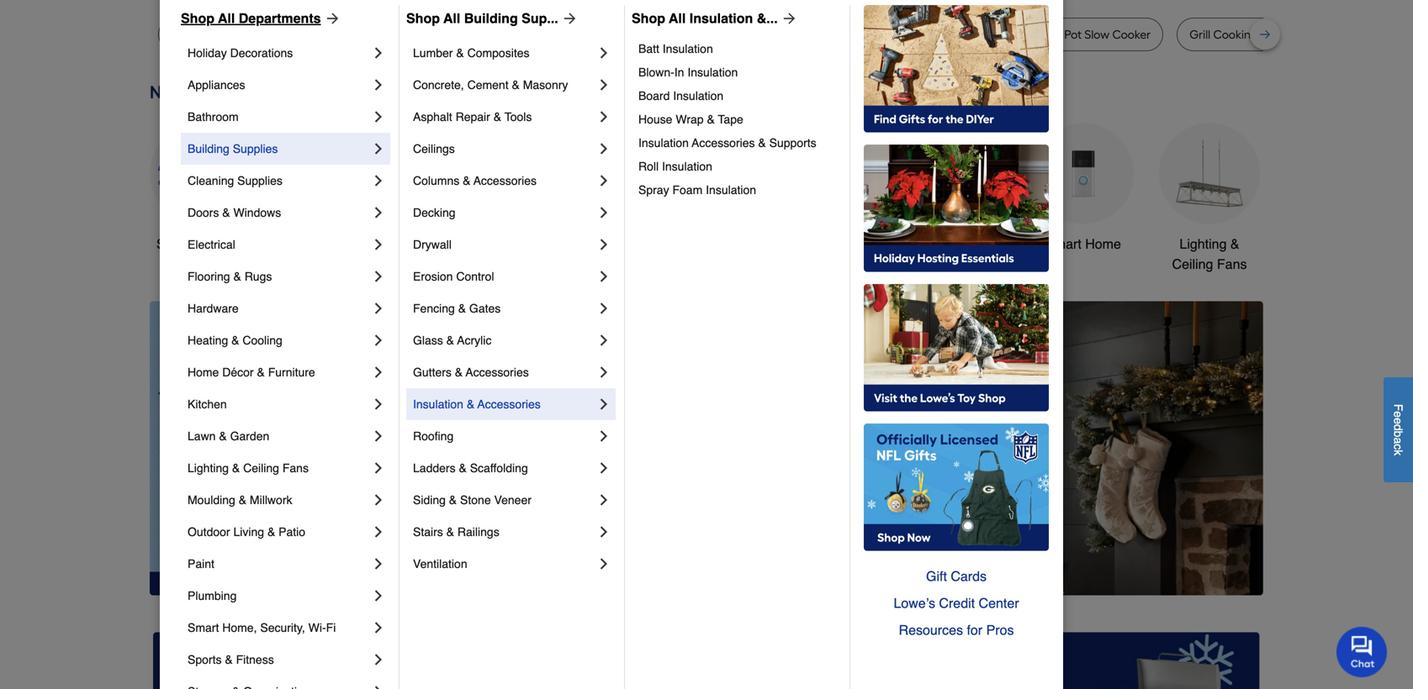 Task type: describe. For each thing, give the bounding box(es) containing it.
chevron right image for bathroom
[[370, 109, 387, 125]]

tools link
[[402, 123, 503, 254]]

wrap
[[676, 113, 704, 126]]

& inside "link"
[[458, 302, 466, 315]]

f
[[1392, 404, 1405, 412]]

0 horizontal spatial fans
[[283, 462, 309, 475]]

columns & accessories link
[[413, 165, 596, 197]]

shop all insulation &... link
[[632, 8, 798, 29]]

living
[[233, 526, 264, 539]]

sup...
[[522, 11, 558, 26]]

0 horizontal spatial bathroom link
[[188, 101, 370, 133]]

& inside 'link'
[[219, 430, 227, 443]]

smart home, security, wi-fi link
[[188, 612, 370, 644]]

batt insulation
[[639, 42, 713, 56]]

warming
[[1306, 27, 1356, 42]]

moulding
[[188, 494, 235, 507]]

roll insulation
[[639, 160, 713, 173]]

drywall
[[413, 238, 452, 252]]

chevron right image for ceilings
[[596, 140, 612, 157]]

christmas decorations link
[[528, 123, 629, 275]]

tools inside outdoor tools & equipment
[[835, 236, 867, 252]]

2 cooker from the left
[[1113, 27, 1151, 42]]

sports & fitness
[[188, 654, 274, 667]]

lawn & garden
[[188, 430, 269, 443]]

electrical link
[[188, 229, 370, 261]]

smart home, security, wi-fi
[[188, 622, 336, 635]]

1 vertical spatial arrow right image
[[1232, 449, 1249, 466]]

lighting inside lighting & ceiling fans
[[1180, 236, 1227, 252]]

lowe's credit center link
[[864, 591, 1049, 617]]

chevron right image for home décor & furniture
[[370, 364, 387, 381]]

house
[[639, 113, 673, 126]]

chevron right image for erosion control
[[596, 268, 612, 285]]

cooling
[[243, 334, 283, 347]]

crock pot slow cooker
[[1030, 27, 1151, 42]]

fencing & gates link
[[413, 293, 596, 325]]

& inside outdoor tools & equipment
[[870, 236, 879, 252]]

scroll to item #2 image
[[811, 566, 851, 572]]

1 horizontal spatial tools
[[505, 110, 532, 124]]

new deals every day during 25 days of deals image
[[150, 78, 1264, 106]]

1 horizontal spatial bathroom link
[[907, 123, 1008, 254]]

d
[[1392, 425, 1405, 431]]

paint link
[[188, 549, 370, 580]]

flooring & rugs link
[[188, 261, 370, 293]]

chevron right image for insulation & accessories
[[596, 396, 612, 413]]

acrylic
[[457, 334, 492, 347]]

rugs
[[245, 270, 272, 284]]

chevron right image for stairs & railings
[[596, 524, 612, 541]]

outdoor tools & equipment
[[783, 236, 879, 272]]

1 horizontal spatial home
[[1085, 236, 1121, 252]]

supplies for building supplies
[[233, 142, 278, 156]]

f e e d b a c k
[[1392, 404, 1405, 456]]

all for building
[[443, 11, 460, 26]]

shop for shop all building sup...
[[406, 11, 440, 26]]

smart for smart home, security, wi-fi
[[188, 622, 219, 635]]

1 slow from the left
[[398, 27, 423, 42]]

doors & windows
[[188, 206, 281, 220]]

1 vertical spatial ceiling
[[243, 462, 279, 475]]

outdoor for outdoor living & patio
[[188, 526, 230, 539]]

insulation up roofing
[[413, 398, 463, 411]]

1 cooker from the left
[[426, 27, 464, 42]]

shop all departments link
[[181, 8, 341, 29]]

up to 35 percent off select small appliances. image
[[531, 633, 882, 690]]

ladders & scaffolding
[[413, 462, 528, 475]]

lawn
[[188, 430, 216, 443]]

shop all insulation &...
[[632, 11, 778, 26]]

chevron right image for gutters & accessories
[[596, 364, 612, 381]]

chevron right image for flooring & rugs
[[370, 268, 387, 285]]

2 cooking from the left
[[1214, 27, 1258, 42]]

decorations for christmas
[[543, 257, 615, 272]]

2 e from the top
[[1392, 418, 1405, 425]]

holiday
[[188, 46, 227, 60]]

fencing
[[413, 302, 455, 315]]

railings
[[458, 526, 499, 539]]

moulding & millwork link
[[188, 485, 370, 517]]

pot for crock pot cooking pot
[[811, 27, 828, 42]]

&...
[[757, 11, 778, 26]]

find gifts for the diyer. image
[[864, 5, 1049, 133]]

christmas decorations
[[543, 236, 615, 272]]

siding & stone veneer
[[413, 494, 532, 507]]

insulation down house
[[639, 136, 689, 150]]

holiday hosting essentials. image
[[864, 145, 1049, 273]]

chevron right image for moulding & millwork
[[370, 492, 387, 509]]

scaffolding
[[470, 462, 528, 475]]

shop for shop all insulation &...
[[632, 11, 665, 26]]

outdoor living & patio
[[188, 526, 305, 539]]

lumber & composites
[[413, 46, 530, 60]]

instant
[[935, 27, 971, 42]]

chevron right image for appliances
[[370, 77, 387, 93]]

0 horizontal spatial lighting & ceiling fans
[[188, 462, 309, 475]]

get up to 2 free select tools or batteries when you buy 1 with select purchases. image
[[153, 633, 504, 690]]

repair
[[456, 110, 490, 124]]

crock pot cooking pot
[[777, 27, 896, 42]]

siding & stone veneer link
[[413, 485, 596, 517]]

chevron right image for lighting & ceiling fans
[[370, 460, 387, 477]]

concrete,
[[413, 78, 464, 92]]

columns
[[413, 174, 460, 188]]

crock for crock pot cooking pot
[[777, 27, 808, 42]]

chevron right image for outdoor living & patio
[[370, 524, 387, 541]]

chevron right image for ladders & scaffolding
[[596, 460, 612, 477]]

home,
[[222, 622, 257, 635]]

center
[[979, 596, 1019, 612]]

insulation down recommended searches for you heading
[[690, 11, 753, 26]]

furniture
[[268, 366, 315, 379]]

microwave countertop
[[503, 27, 626, 42]]

cement
[[467, 78, 509, 92]]

supports
[[769, 136, 817, 150]]

roofing link
[[413, 421, 596, 453]]

1 e from the top
[[1392, 412, 1405, 418]]

1 vertical spatial bathroom
[[928, 236, 987, 252]]

triple
[[366, 27, 395, 42]]

arrow left image
[[463, 449, 480, 466]]

0 horizontal spatial lighting & ceiling fans link
[[188, 453, 370, 485]]

chevron right image for plumbing
[[370, 588, 387, 605]]

chevron right image for holiday decorations
[[370, 45, 387, 61]]

siding
[[413, 494, 446, 507]]

microwave
[[503, 27, 561, 42]]

accessories for gutters & accessories
[[466, 366, 529, 379]]

chevron right image for heating & cooling
[[370, 332, 387, 349]]

heating
[[188, 334, 228, 347]]

chevron right image for glass & acrylic
[[596, 332, 612, 349]]

0 vertical spatial lighting & ceiling fans link
[[1159, 123, 1260, 275]]

ceilings link
[[413, 133, 596, 165]]

ceiling inside lighting & ceiling fans
[[1172, 257, 1213, 272]]

insulation inside 'link'
[[673, 89, 724, 103]]

gutters & accessories link
[[413, 357, 596, 389]]

asphalt
[[413, 110, 452, 124]]

countertop
[[564, 27, 626, 42]]

in
[[675, 66, 684, 79]]

pot for crock pot slow cooker
[[1065, 27, 1082, 42]]

insulation accessories & supports
[[639, 136, 817, 150]]

outdoor for outdoor tools & equipment
[[783, 236, 832, 252]]

glass
[[413, 334, 443, 347]]

sports
[[188, 654, 222, 667]]

lumber & composites link
[[413, 37, 596, 69]]

smart home link
[[1033, 123, 1134, 254]]

chevron right image for drywall
[[596, 236, 612, 253]]

2 slow from the left
[[1085, 27, 1110, 42]]

insulation & accessories
[[413, 398, 541, 411]]

insulation inside "link"
[[706, 183, 756, 197]]

lumber
[[413, 46, 453, 60]]

75 percent off all artificial christmas trees, holiday lights and more. image
[[448, 302, 1264, 596]]

1 cooking from the left
[[831, 27, 876, 42]]

arrow right image for shop all departments
[[321, 10, 341, 27]]

home décor & furniture link
[[188, 357, 370, 389]]

supplies for cleaning supplies
[[237, 174, 283, 188]]

0 vertical spatial lighting & ceiling fans
[[1172, 236, 1247, 272]]

spray
[[639, 183, 669, 197]]

equipment
[[799, 257, 863, 272]]

fans inside lighting & ceiling fans
[[1217, 257, 1247, 272]]

triple slow cooker
[[366, 27, 464, 42]]



Task type: vqa. For each thing, say whether or not it's contained in the screenshot.
bottommost the Home,
no



Task type: locate. For each thing, give the bounding box(es) containing it.
chevron right image for asphalt repair & tools
[[596, 109, 612, 125]]

insulation right in
[[688, 66, 738, 79]]

chevron right image for doors & windows
[[370, 204, 387, 221]]

all up lumber
[[443, 11, 460, 26]]

1 horizontal spatial cooking
[[1214, 27, 1258, 42]]

1 vertical spatial lighting
[[188, 462, 229, 475]]

erosion control link
[[413, 261, 596, 293]]

0 vertical spatial decorations
[[230, 46, 293, 60]]

shop up holiday
[[181, 11, 215, 26]]

0 horizontal spatial building
[[188, 142, 230, 156]]

board insulation
[[639, 89, 724, 103]]

flooring & rugs
[[188, 270, 272, 284]]

1 horizontal spatial fans
[[1217, 257, 1247, 272]]

arrow right image
[[321, 10, 341, 27], [558, 10, 579, 27]]

all for departments
[[218, 11, 235, 26]]

cards
[[951, 569, 987, 585]]

insulation up house wrap & tape
[[673, 89, 724, 103]]

scroll to item #5 image
[[935, 566, 975, 572]]

up to 30 percent off select grills and accessories. image
[[909, 633, 1260, 690]]

1 horizontal spatial decorations
[[543, 257, 615, 272]]

arrow right image
[[778, 10, 798, 27], [1232, 449, 1249, 466]]

cooker left grill
[[1113, 27, 1151, 42]]

accessories down tape at the top of page
[[692, 136, 755, 150]]

batt insulation link
[[639, 37, 838, 61]]

chevron right image for sports & fitness
[[370, 652, 387, 669]]

lawn & garden link
[[188, 421, 370, 453]]

building inside the shop all building sup... link
[[464, 11, 518, 26]]

1 horizontal spatial arrow right image
[[1232, 449, 1249, 466]]

a
[[1392, 438, 1405, 444]]

chevron right image for siding & stone veneer
[[596, 492, 612, 509]]

1 horizontal spatial arrow right image
[[558, 10, 579, 27]]

0 horizontal spatial decorations
[[230, 46, 293, 60]]

all up batt insulation
[[669, 11, 686, 26]]

lowe's credit center
[[894, 596, 1019, 612]]

1 horizontal spatial lighting & ceiling fans link
[[1159, 123, 1260, 275]]

decorations down the christmas
[[543, 257, 615, 272]]

decorations inside holiday decorations 'link'
[[230, 46, 293, 60]]

chevron right image for roofing
[[596, 428, 612, 445]]

grill
[[1190, 27, 1211, 42]]

fencing & gates
[[413, 302, 501, 315]]

chevron right image for cleaning supplies
[[370, 172, 387, 189]]

doors
[[188, 206, 219, 220]]

blown-in insulation link
[[639, 61, 838, 84]]

1 horizontal spatial ceiling
[[1172, 257, 1213, 272]]

shop up triple slow cooker
[[406, 11, 440, 26]]

chevron right image for columns & accessories
[[596, 172, 612, 189]]

rack
[[1359, 27, 1385, 42]]

0 vertical spatial supplies
[[233, 142, 278, 156]]

visit the lowe's toy shop. image
[[864, 284, 1049, 412]]

all right shop
[[191, 236, 206, 252]]

3 shop from the left
[[632, 11, 665, 26]]

appliances
[[188, 78, 245, 92]]

1 horizontal spatial crock
[[1030, 27, 1062, 42]]

1 vertical spatial outdoor
[[188, 526, 230, 539]]

insulation accessories & supports link
[[639, 131, 838, 155]]

1 crock from the left
[[777, 27, 808, 42]]

chevron right image for hardware
[[370, 300, 387, 317]]

christmas
[[549, 236, 609, 252]]

fi
[[326, 622, 336, 635]]

1 horizontal spatial bathroom
[[928, 236, 987, 252]]

accessories up decking 'link' at the top left of page
[[474, 174, 537, 188]]

recommended searches for you heading
[[150, 0, 1264, 4]]

departments
[[239, 11, 321, 26]]

1 vertical spatial lighting & ceiling fans
[[188, 462, 309, 475]]

heating & cooling
[[188, 334, 283, 347]]

1 horizontal spatial slow
[[1085, 27, 1110, 42]]

2 horizontal spatial tools
[[835, 236, 867, 252]]

decking link
[[413, 197, 596, 229]]

doors & windows link
[[188, 197, 370, 229]]

e up "d"
[[1392, 412, 1405, 418]]

1 horizontal spatial cooker
[[1113, 27, 1151, 42]]

all for insulation
[[669, 11, 686, 26]]

ceilings
[[413, 142, 455, 156]]

2 crock from the left
[[1030, 27, 1062, 42]]

glass & acrylic link
[[413, 325, 596, 357]]

chevron right image
[[370, 45, 387, 61], [370, 77, 387, 93], [596, 77, 612, 93], [596, 109, 612, 125], [370, 204, 387, 221], [596, 204, 612, 221], [370, 300, 387, 317], [596, 300, 612, 317], [370, 332, 387, 349], [370, 396, 387, 413], [596, 428, 612, 445], [370, 460, 387, 477], [596, 460, 612, 477], [596, 492, 612, 509], [370, 588, 387, 605], [370, 620, 387, 637], [370, 652, 387, 669]]

décor
[[222, 366, 254, 379]]

arrow right image inside shop all insulation &... link
[[778, 10, 798, 27]]

pot for instant pot
[[974, 27, 992, 42]]

chevron right image for lumber & composites
[[596, 45, 612, 61]]

building up cleaning
[[188, 142, 230, 156]]

stairs & railings link
[[413, 517, 596, 549]]

all
[[218, 11, 235, 26], [443, 11, 460, 26], [669, 11, 686, 26], [191, 236, 206, 252]]

smart for smart home
[[1046, 236, 1082, 252]]

drywall link
[[413, 229, 596, 261]]

1 horizontal spatial lighting & ceiling fans
[[1172, 236, 1247, 272]]

arrow right image inside the shop all building sup... link
[[558, 10, 579, 27]]

insulation up foam
[[662, 160, 713, 173]]

1 horizontal spatial shop
[[406, 11, 440, 26]]

concrete, cement & masonry
[[413, 78, 568, 92]]

0 vertical spatial home
[[1085, 236, 1121, 252]]

paint
[[188, 558, 214, 571]]

blown-in insulation
[[639, 66, 738, 79]]

accessories for insulation & accessories
[[478, 398, 541, 411]]

columns & accessories
[[413, 174, 537, 188]]

1 horizontal spatial outdoor
[[783, 236, 832, 252]]

veneer
[[494, 494, 532, 507]]

shop inside shop all departments link
[[181, 11, 215, 26]]

0 horizontal spatial bathroom
[[188, 110, 239, 124]]

0 horizontal spatial slow
[[398, 27, 423, 42]]

tools down the concrete, cement & masonry link
[[505, 110, 532, 124]]

all up holiday decorations
[[218, 11, 235, 26]]

1 horizontal spatial smart
[[1046, 236, 1082, 252]]

concrete, cement & masonry link
[[413, 69, 596, 101]]

patio
[[279, 526, 305, 539]]

windows
[[233, 206, 281, 220]]

cleaning supplies link
[[188, 165, 370, 197]]

chevron right image for fencing & gates
[[596, 300, 612, 317]]

shop inside the shop all building sup... link
[[406, 11, 440, 26]]

instant pot
[[935, 27, 992, 42]]

tools up erosion control
[[437, 236, 468, 252]]

supplies
[[233, 142, 278, 156], [237, 174, 283, 188]]

chat invite button image
[[1337, 627, 1388, 678]]

0 horizontal spatial home
[[188, 366, 219, 379]]

0 horizontal spatial ceiling
[[243, 462, 279, 475]]

erosion control
[[413, 270, 494, 284]]

kitchen
[[188, 398, 227, 411]]

stairs
[[413, 526, 443, 539]]

1 horizontal spatial lighting
[[1180, 236, 1227, 252]]

ventilation link
[[413, 549, 596, 580]]

lighting
[[1180, 236, 1227, 252], [188, 462, 229, 475]]

asphalt repair & tools
[[413, 110, 532, 124]]

shop all deals link
[[150, 123, 251, 254]]

tools up "equipment"
[[835, 236, 867, 252]]

outdoor down moulding
[[188, 526, 230, 539]]

1 vertical spatial fans
[[283, 462, 309, 475]]

chevron right image for concrete, cement & masonry
[[596, 77, 612, 93]]

1 pot from the left
[[811, 27, 828, 42]]

0 vertical spatial smart
[[1046, 236, 1082, 252]]

roofing
[[413, 430, 454, 443]]

smart home
[[1046, 236, 1121, 252]]

outdoor inside outdoor tools & equipment
[[783, 236, 832, 252]]

0 vertical spatial arrow right image
[[778, 10, 798, 27]]

1 horizontal spatial building
[[464, 11, 518, 26]]

accessories down gutters & accessories link
[[478, 398, 541, 411]]

cleaning
[[188, 174, 234, 188]]

b
[[1392, 431, 1405, 438]]

1 vertical spatial home
[[188, 366, 219, 379]]

scroll to item #4 element
[[891, 564, 935, 574]]

4 pot from the left
[[1065, 27, 1082, 42]]

2 horizontal spatial shop
[[632, 11, 665, 26]]

all for deals
[[191, 236, 206, 252]]

building up composites
[[464, 11, 518, 26]]

crock for crock pot slow cooker
[[1030, 27, 1062, 42]]

0 vertical spatial ceiling
[[1172, 257, 1213, 272]]

chevron right image for lawn & garden
[[370, 428, 387, 445]]

1 vertical spatial decorations
[[543, 257, 615, 272]]

supplies up cleaning supplies
[[233, 142, 278, 156]]

erosion
[[413, 270, 453, 284]]

pot
[[811, 27, 828, 42], [879, 27, 896, 42], [974, 27, 992, 42], [1065, 27, 1082, 42]]

shop these last-minute gifts. $99 or less. quantities are limited and won't last. image
[[150, 302, 421, 596]]

0 horizontal spatial cooking
[[831, 27, 876, 42]]

0 horizontal spatial arrow right image
[[778, 10, 798, 27]]

tools
[[505, 110, 532, 124], [437, 236, 468, 252], [835, 236, 867, 252]]

ladders
[[413, 462, 456, 475]]

2 arrow right image from the left
[[558, 10, 579, 27]]

spray foam insulation link
[[639, 178, 838, 202]]

1 vertical spatial smart
[[188, 622, 219, 635]]

stairs & railings
[[413, 526, 499, 539]]

2 pot from the left
[[879, 27, 896, 42]]

arrow right image for shop all building sup...
[[558, 10, 579, 27]]

deals
[[210, 236, 244, 252]]

shop inside shop all insulation &... link
[[632, 11, 665, 26]]

1 vertical spatial supplies
[[237, 174, 283, 188]]

0 horizontal spatial arrow right image
[[321, 10, 341, 27]]

insulation down the roll insulation link
[[706, 183, 756, 197]]

chevron right image for electrical
[[370, 236, 387, 253]]

1 arrow right image from the left
[[321, 10, 341, 27]]

decorations down shop all departments link
[[230, 46, 293, 60]]

garden
[[230, 430, 269, 443]]

glass & acrylic
[[413, 334, 492, 347]]

shop for shop all departments
[[181, 11, 215, 26]]

insulation up blown-in insulation
[[663, 42, 713, 56]]

e up b
[[1392, 418, 1405, 425]]

stone
[[460, 494, 491, 507]]

0 horizontal spatial cooker
[[426, 27, 464, 42]]

chevron right image for decking
[[596, 204, 612, 221]]

0 vertical spatial fans
[[1217, 257, 1247, 272]]

0 horizontal spatial outdoor
[[188, 526, 230, 539]]

decorations for holiday
[[230, 46, 293, 60]]

accessories up insulation & accessories link
[[466, 366, 529, 379]]

decorations inside christmas decorations link
[[543, 257, 615, 272]]

0 vertical spatial bathroom
[[188, 110, 239, 124]]

accessories for columns & accessories
[[474, 174, 537, 188]]

smart
[[1046, 236, 1082, 252], [188, 622, 219, 635]]

1 vertical spatial building
[[188, 142, 230, 156]]

cooker up lumber
[[426, 27, 464, 42]]

accessories
[[692, 136, 755, 150], [474, 174, 537, 188], [466, 366, 529, 379], [478, 398, 541, 411]]

shop up batt
[[632, 11, 665, 26]]

0 horizontal spatial shop
[[181, 11, 215, 26]]

0 horizontal spatial tools
[[437, 236, 468, 252]]

officially licensed n f l gifts. shop now. image
[[864, 424, 1049, 552]]

chevron right image for smart home, security, wi-fi
[[370, 620, 387, 637]]

bathroom
[[188, 110, 239, 124], [928, 236, 987, 252]]

2 shop from the left
[[406, 11, 440, 26]]

cooking
[[831, 27, 876, 42], [1214, 27, 1258, 42]]

0 vertical spatial outdoor
[[783, 236, 832, 252]]

arrow right image up microwave countertop
[[558, 10, 579, 27]]

0 vertical spatial lighting
[[1180, 236, 1227, 252]]

building inside building supplies link
[[188, 142, 230, 156]]

hardware
[[188, 302, 239, 315]]

arrow right image up holiday decorations 'link'
[[321, 10, 341, 27]]

outdoor up "equipment"
[[783, 236, 832, 252]]

chevron right image for paint
[[370, 556, 387, 573]]

chevron right image
[[596, 45, 612, 61], [370, 109, 387, 125], [370, 140, 387, 157], [596, 140, 612, 157], [370, 172, 387, 189], [596, 172, 612, 189], [370, 236, 387, 253], [596, 236, 612, 253], [370, 268, 387, 285], [596, 268, 612, 285], [596, 332, 612, 349], [370, 364, 387, 381], [596, 364, 612, 381], [596, 396, 612, 413], [370, 428, 387, 445], [370, 492, 387, 509], [370, 524, 387, 541], [596, 524, 612, 541], [370, 556, 387, 573], [596, 556, 612, 573], [370, 684, 387, 690]]

0 horizontal spatial lighting
[[188, 462, 229, 475]]

c
[[1392, 444, 1405, 450]]

0 horizontal spatial crock
[[777, 27, 808, 42]]

home décor & furniture
[[188, 366, 315, 379]]

crock down &...
[[777, 27, 808, 42]]

chevron right image for ventilation
[[596, 556, 612, 573]]

0 vertical spatial building
[[464, 11, 518, 26]]

grate
[[1261, 27, 1292, 42]]

arrow right image inside shop all departments link
[[321, 10, 341, 27]]

chevron right image for building supplies
[[370, 140, 387, 157]]

lowe's
[[894, 596, 935, 612]]

pros
[[986, 623, 1014, 639]]

chevron right image for kitchen
[[370, 396, 387, 413]]

crock right instant pot
[[1030, 27, 1062, 42]]

0 horizontal spatial smart
[[188, 622, 219, 635]]

supplies up "windows" in the left top of the page
[[237, 174, 283, 188]]

1 shop from the left
[[181, 11, 215, 26]]

gift
[[926, 569, 947, 585]]

3 pot from the left
[[974, 27, 992, 42]]

1 vertical spatial lighting & ceiling fans link
[[188, 453, 370, 485]]

k
[[1392, 450, 1405, 456]]



